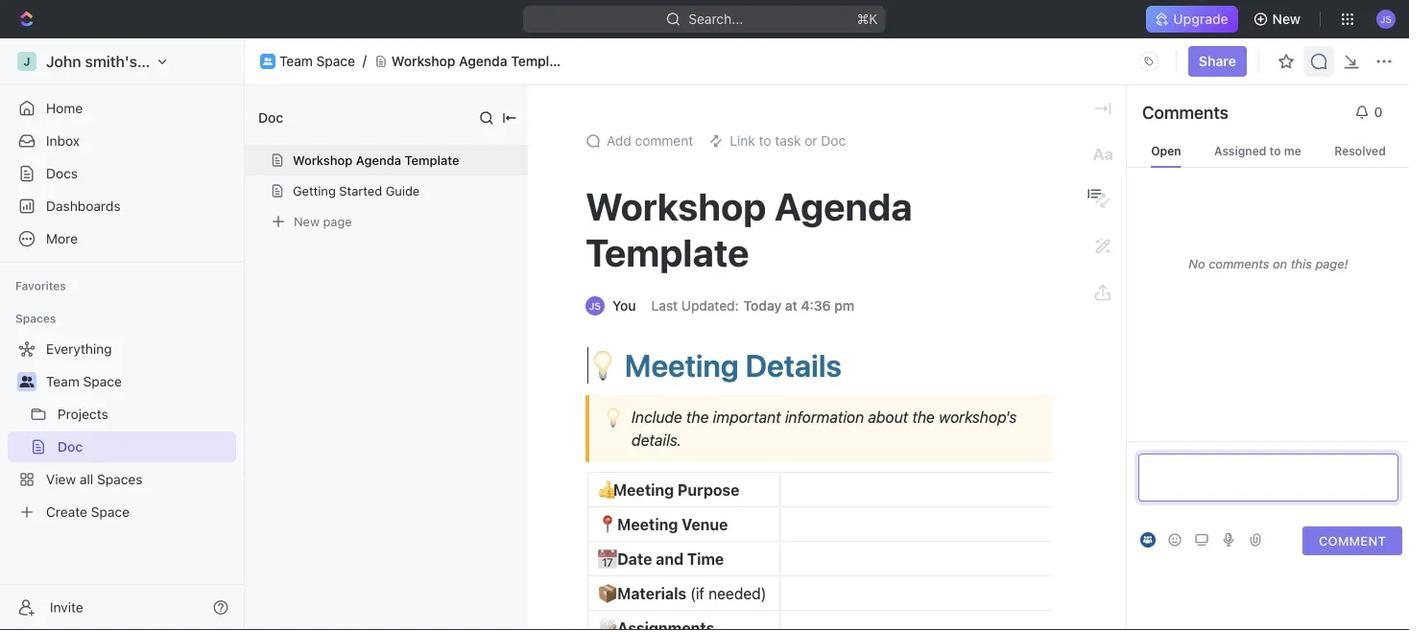 Task type: describe. For each thing, give the bounding box(es) containing it.
workspace
[[141, 52, 221, 71]]

doc link
[[58, 432, 232, 463]]

spaces inside tree
[[97, 472, 143, 488]]

me
[[1284, 144, 1302, 157]]

include
[[632, 409, 682, 427]]

link
[[730, 133, 755, 149]]

purpose
[[678, 482, 740, 500]]

task
[[775, 133, 801, 149]]

add comment
[[607, 133, 693, 149]]

view all spaces link
[[8, 465, 232, 495]]

include the important information about the workshop's details.
[[632, 409, 1021, 450]]

team for user group image inside sidebar navigation team space link
[[46, 374, 80, 390]]

2 vertical spatial workshop
[[586, 184, 767, 229]]

0
[[1374, 104, 1383, 120]]

getting started guide
[[293, 184, 420, 198]]

page!
[[1316, 257, 1349, 271]]

invite
[[50, 600, 83, 616]]

at
[[785, 298, 798, 314]]

space for team space link associated with rightmost user group image
[[316, 53, 355, 69]]

j
[[23, 55, 30, 68]]

js button
[[1371, 4, 1402, 35]]

new page
[[294, 215, 352, 229]]

on
[[1273, 257, 1288, 271]]

1 horizontal spatial doc
[[258, 110, 283, 126]]

1 vertical spatial workshop
[[293, 153, 353, 168]]

2 the from the left
[[912, 409, 935, 427]]

more
[[46, 231, 78, 247]]

team space link for user group image inside sidebar navigation
[[46, 367, 232, 397]]

dropdown menu image
[[1134, 46, 1165, 77]]

and
[[656, 551, 684, 569]]

comment
[[635, 133, 693, 149]]

space for user group image inside sidebar navigation team space link
[[83, 374, 122, 390]]

(if
[[690, 585, 705, 603]]

💡 for 💡
[[603, 407, 620, 428]]

1 vertical spatial agenda
[[356, 153, 401, 168]]

john
[[46, 52, 81, 71]]

smith's
[[85, 52, 137, 71]]

📅
[[598, 551, 614, 569]]

📅 date and time
[[598, 551, 724, 569]]

favorites
[[15, 279, 66, 293]]

📦 materials (if needed)
[[598, 585, 767, 603]]

no
[[1189, 257, 1206, 271]]

today
[[744, 298, 782, 314]]

details.
[[632, 432, 682, 450]]

comment button
[[1303, 527, 1403, 556]]

create
[[46, 505, 87, 520]]

1 the from the left
[[686, 409, 709, 427]]

dashboards link
[[8, 191, 236, 222]]

assigned to me
[[1215, 144, 1302, 157]]

materials
[[618, 585, 687, 603]]

4:36
[[801, 298, 831, 314]]

time
[[687, 551, 724, 569]]

upgrade link
[[1147, 6, 1238, 33]]

meeting for meeting purpose
[[614, 482, 674, 500]]

updated:
[[682, 298, 739, 314]]

📦
[[598, 585, 614, 603]]

last
[[652, 298, 678, 314]]

you
[[613, 298, 636, 314]]

everything
[[46, 341, 112, 357]]

needed)
[[709, 585, 767, 603]]

link to task or doc
[[730, 133, 846, 149]]

team space for team space link associated with rightmost user group image
[[279, 53, 355, 69]]

guide
[[386, 184, 420, 198]]

create space link
[[8, 497, 232, 528]]

docs
[[46, 166, 78, 181]]

more button
[[8, 224, 236, 254]]

about
[[868, 409, 908, 427]]

js inside js dropdown button
[[1381, 13, 1392, 24]]

upgrade
[[1174, 11, 1229, 27]]

share
[[1199, 53, 1237, 69]]

dashboards
[[46, 198, 121, 214]]

all
[[80, 472, 93, 488]]

link to task or doc button
[[701, 128, 854, 155]]

new for new page
[[294, 215, 320, 229]]

user group image inside sidebar navigation
[[20, 376, 34, 388]]

📍 meeting venue
[[598, 516, 728, 534]]

team for team space link associated with rightmost user group image
[[279, 53, 313, 69]]

projects link
[[58, 399, 232, 430]]



Task type: vqa. For each thing, say whether or not it's contained in the screenshot.
Tags
no



Task type: locate. For each thing, give the bounding box(es) containing it.
0 horizontal spatial spaces
[[15, 312, 56, 325]]

information
[[785, 409, 864, 427]]

1 vertical spatial user group image
[[20, 376, 34, 388]]

1 horizontal spatial template
[[511, 53, 570, 69]]

everything link
[[8, 334, 232, 365]]

meeting up 📍 meeting venue
[[614, 482, 674, 500]]

template inside workshop agenda template
[[586, 230, 750, 275]]

0 button
[[1347, 97, 1395, 128]]

favorites button
[[8, 275, 74, 298]]

1 horizontal spatial js
[[1381, 13, 1392, 24]]

spaces up create space link
[[97, 472, 143, 488]]

0 vertical spatial workshop agenda template
[[392, 53, 570, 69]]

the right the about
[[912, 409, 935, 427]]

2 horizontal spatial doc
[[821, 133, 846, 149]]

tree
[[8, 334, 236, 528]]

to
[[759, 133, 772, 149], [1270, 144, 1281, 157]]

view
[[46, 472, 76, 488]]

workshop agenda template
[[392, 53, 570, 69], [293, 153, 460, 168], [586, 184, 921, 275]]

2 vertical spatial meeting
[[618, 516, 678, 534]]

0 horizontal spatial to
[[759, 133, 772, 149]]

team space for user group image inside sidebar navigation team space link
[[46, 374, 122, 390]]

0 vertical spatial team space link
[[279, 53, 355, 70]]

💡 down you
[[588, 348, 618, 384]]

new inside button
[[1273, 11, 1301, 27]]

js
[[1381, 13, 1392, 24], [590, 301, 601, 312]]

0 vertical spatial user group image
[[263, 57, 273, 65]]

0 horizontal spatial team space link
[[46, 367, 232, 397]]

1 vertical spatial doc
[[821, 133, 846, 149]]

doc inside dropdown button
[[821, 133, 846, 149]]

👍 meeting purpose
[[598, 482, 740, 500]]

1 vertical spatial spaces
[[97, 472, 143, 488]]

open
[[1151, 144, 1182, 157]]

docs link
[[8, 158, 236, 189]]

0 horizontal spatial template
[[405, 153, 460, 168]]

2 horizontal spatial workshop
[[586, 184, 767, 229]]

to for link
[[759, 133, 772, 149]]

js left you
[[590, 301, 601, 312]]

tree inside sidebar navigation
[[8, 334, 236, 528]]

or
[[805, 133, 818, 149]]

0 vertical spatial meeting
[[625, 348, 739, 384]]

to right link
[[759, 133, 772, 149]]

📍
[[598, 516, 614, 534]]

1 horizontal spatial spaces
[[97, 472, 143, 488]]

1 horizontal spatial the
[[912, 409, 935, 427]]

2 horizontal spatial template
[[586, 230, 750, 275]]

john smith's workspace, , element
[[17, 52, 36, 71]]

1 vertical spatial meeting
[[614, 482, 674, 500]]

inbox
[[46, 133, 80, 149]]

0 horizontal spatial agenda
[[356, 153, 401, 168]]

1 vertical spatial new
[[294, 215, 320, 229]]

team space link for rightmost user group image
[[279, 53, 355, 70]]

view all spaces
[[46, 472, 143, 488]]

👍
[[598, 482, 614, 500]]

search...
[[689, 11, 744, 27]]

0 horizontal spatial team space
[[46, 374, 122, 390]]

1 vertical spatial space
[[83, 374, 122, 390]]

workshop
[[392, 53, 456, 69], [293, 153, 353, 168], [586, 184, 767, 229]]

team space link
[[279, 53, 355, 70], [46, 367, 232, 397]]

1 vertical spatial 💡
[[603, 407, 620, 428]]

the right include
[[686, 409, 709, 427]]

1 vertical spatial template
[[405, 153, 460, 168]]

workshop's
[[939, 409, 1017, 427]]

💡 left include
[[603, 407, 620, 428]]

add
[[607, 133, 632, 149]]

comments
[[1143, 102, 1229, 122]]

template
[[511, 53, 570, 69], [405, 153, 460, 168], [586, 230, 750, 275]]

0 horizontal spatial new
[[294, 215, 320, 229]]

meeting for meeting details
[[625, 348, 739, 384]]

comment
[[1319, 534, 1386, 549]]

team inside tree
[[46, 374, 80, 390]]

1 horizontal spatial workshop
[[392, 53, 456, 69]]

0 vertical spatial doc
[[258, 110, 283, 126]]

new right upgrade
[[1273, 11, 1301, 27]]

spaces down favorites "button"
[[15, 312, 56, 325]]

to for assigned
[[1270, 144, 1281, 157]]

to left "me" in the top of the page
[[1270, 144, 1281, 157]]

no comments on this page!
[[1189, 257, 1349, 271]]

doc
[[258, 110, 283, 126], [821, 133, 846, 149], [58, 439, 83, 455]]

getting
[[293, 184, 336, 198]]

0 horizontal spatial the
[[686, 409, 709, 427]]

💡 meeting details
[[588, 348, 842, 384]]

1 horizontal spatial new
[[1273, 11, 1301, 27]]

venue
[[682, 516, 728, 534]]

this
[[1291, 257, 1312, 271]]

2 vertical spatial doc
[[58, 439, 83, 455]]

last updated: today at 4:36 pm
[[652, 298, 855, 314]]

2 vertical spatial workshop agenda template
[[586, 184, 921, 275]]

tree containing everything
[[8, 334, 236, 528]]

comments
[[1209, 257, 1270, 271]]

0 vertical spatial 💡
[[588, 348, 618, 384]]

1 horizontal spatial team
[[279, 53, 313, 69]]

2 vertical spatial agenda
[[775, 184, 913, 229]]

space
[[316, 53, 355, 69], [83, 374, 122, 390], [91, 505, 130, 520]]

0 vertical spatial space
[[316, 53, 355, 69]]

0 vertical spatial team
[[279, 53, 313, 69]]

new
[[1273, 11, 1301, 27], [294, 215, 320, 229]]

important
[[713, 409, 781, 427]]

agenda
[[459, 53, 507, 69], [356, 153, 401, 168], [775, 184, 913, 229]]

resolved
[[1335, 144, 1386, 157]]

new for new
[[1273, 11, 1301, 27]]

0 horizontal spatial js
[[590, 301, 601, 312]]

1 horizontal spatial team space
[[279, 53, 355, 69]]

0 vertical spatial team space
[[279, 53, 355, 69]]

0 horizontal spatial team
[[46, 374, 80, 390]]

new left page at the top left of page
[[294, 215, 320, 229]]

0 vertical spatial workshop
[[392, 53, 456, 69]]

⌘k
[[857, 11, 878, 27]]

assigned
[[1215, 144, 1267, 157]]

1 vertical spatial workshop agenda template
[[293, 153, 460, 168]]

0 horizontal spatial doc
[[58, 439, 83, 455]]

2 vertical spatial space
[[91, 505, 130, 520]]

the
[[686, 409, 709, 427], [912, 409, 935, 427]]

1 vertical spatial team
[[46, 374, 80, 390]]

1 vertical spatial team space link
[[46, 367, 232, 397]]

1 horizontal spatial agenda
[[459, 53, 507, 69]]

js up 0
[[1381, 13, 1392, 24]]

spaces
[[15, 312, 56, 325], [97, 472, 143, 488]]

0 horizontal spatial user group image
[[20, 376, 34, 388]]

meeting
[[625, 348, 739, 384], [614, 482, 674, 500], [618, 516, 678, 534]]

meeting up include
[[625, 348, 739, 384]]

team space inside tree
[[46, 374, 122, 390]]

home
[[46, 100, 83, 116]]

page
[[323, 215, 352, 229]]

inbox link
[[8, 126, 236, 157]]

user group image
[[263, 57, 273, 65], [20, 376, 34, 388]]

1 horizontal spatial to
[[1270, 144, 1281, 157]]

2 vertical spatial template
[[586, 230, 750, 275]]

doc inside tree
[[58, 439, 83, 455]]

details
[[746, 348, 842, 384]]

create space
[[46, 505, 130, 520]]

0 vertical spatial new
[[1273, 11, 1301, 27]]

💡 for 💡 meeting details
[[588, 348, 618, 384]]

to inside dropdown button
[[759, 133, 772, 149]]

0 vertical spatial js
[[1381, 13, 1392, 24]]

date
[[618, 551, 652, 569]]

new button
[[1246, 4, 1313, 35]]

1 horizontal spatial user group image
[[263, 57, 273, 65]]

1 vertical spatial team space
[[46, 374, 122, 390]]

home link
[[8, 93, 236, 124]]

0 horizontal spatial workshop
[[293, 153, 353, 168]]

projects
[[58, 407, 108, 422]]

pm
[[835, 298, 855, 314]]

0 vertical spatial spaces
[[15, 312, 56, 325]]

sidebar navigation
[[0, 38, 249, 631]]

0 vertical spatial template
[[511, 53, 570, 69]]

1 vertical spatial js
[[590, 301, 601, 312]]

started
[[339, 184, 382, 198]]

2 horizontal spatial agenda
[[775, 184, 913, 229]]

john smith's workspace
[[46, 52, 221, 71]]

meeting for meeting venue
[[618, 516, 678, 534]]

1 horizontal spatial team space link
[[279, 53, 355, 70]]

meeting up date
[[618, 516, 678, 534]]

0 vertical spatial agenda
[[459, 53, 507, 69]]

team
[[279, 53, 313, 69], [46, 374, 80, 390]]



